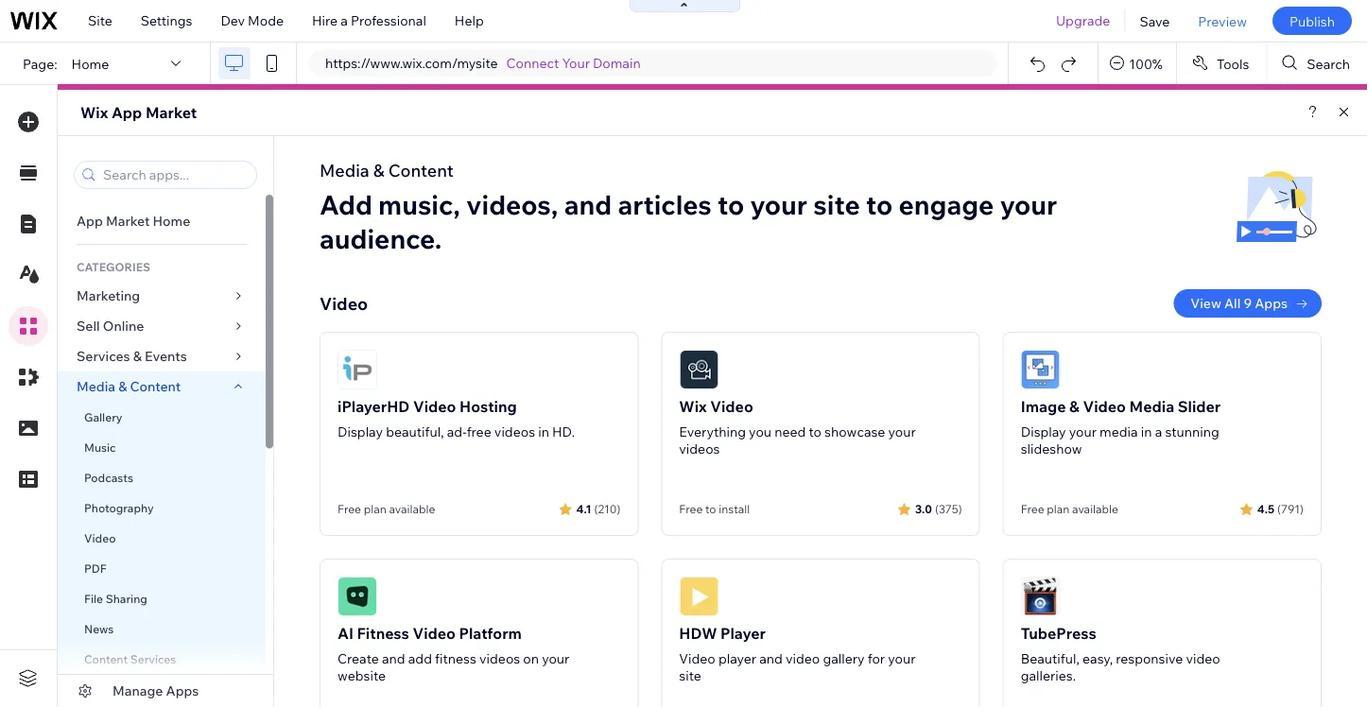 Task type: locate. For each thing, give the bounding box(es) containing it.
plan for media
[[1047, 502, 1070, 516]]

stunning
[[1165, 424, 1219, 440]]

available down the slideshow
[[1072, 502, 1118, 516]]

sell
[[77, 318, 100, 334]]

free plan available for media
[[1021, 502, 1118, 516]]

1 horizontal spatial and
[[564, 188, 612, 221]]

media up gallery
[[77, 378, 115, 395]]

1 free from the left
[[337, 502, 361, 516]]

videos for wix video
[[679, 441, 720, 457]]

services inside services & events "link"
[[77, 348, 130, 364]]

video right responsive
[[1186, 650, 1220, 667]]

plan down beautiful,
[[364, 502, 386, 516]]

in left hd.
[[538, 424, 549, 440]]

content for media & content
[[130, 378, 181, 395]]

video
[[320, 293, 368, 314], [413, 397, 456, 416], [710, 397, 753, 416], [1083, 397, 1126, 416], [84, 531, 116, 545], [413, 624, 456, 643], [679, 650, 715, 667]]

0 vertical spatial site
[[813, 188, 860, 221]]

hosting
[[460, 397, 517, 416]]

display inside iplayerhd video hosting display beautiful, ad-free videos in hd.
[[337, 424, 383, 440]]

0 horizontal spatial app
[[77, 213, 103, 229]]

available for display
[[389, 502, 435, 516]]

1 horizontal spatial video
[[1186, 650, 1220, 667]]

videos
[[494, 424, 535, 440], [679, 441, 720, 457], [479, 650, 520, 667]]

and inside ai fitness video platform create and add fitness videos on your website
[[382, 650, 405, 667]]

search
[[1307, 55, 1350, 72]]

view all 9 apps
[[1191, 295, 1288, 311]]

1 display from the left
[[337, 424, 383, 440]]

site
[[813, 188, 860, 221], [679, 667, 701, 684]]

market up search apps... field
[[146, 103, 197, 122]]

apps right 9
[[1255, 295, 1288, 311]]

media inside media & content add music, videos, and articles to your site to engage your audience.
[[320, 159, 369, 181]]

and right 'videos,'
[[564, 188, 612, 221]]

videos inside ai fitness video platform create and add fitness videos on your website
[[479, 650, 520, 667]]

content down news
[[84, 652, 128, 666]]

to right need
[[809, 424, 821, 440]]

1 horizontal spatial home
[[153, 213, 190, 229]]

video up add
[[413, 624, 456, 643]]

iplayerhd video hosting display beautiful, ad-free videos in hd.
[[337, 397, 575, 440]]

2 horizontal spatial content
[[388, 159, 454, 181]]

services down the sell online
[[77, 348, 130, 364]]

in inside iplayerhd video hosting display beautiful, ad-free videos in hd.
[[538, 424, 549, 440]]

& inside "link"
[[133, 348, 142, 364]]

add
[[320, 188, 372, 221]]

2 horizontal spatial media
[[1129, 397, 1174, 416]]

1 horizontal spatial free plan available
[[1021, 502, 1118, 516]]

1 horizontal spatial a
[[1155, 424, 1162, 440]]

your
[[562, 55, 590, 71]]

to
[[718, 188, 744, 221], [866, 188, 893, 221], [809, 424, 821, 440], [705, 502, 716, 516]]

save button
[[1125, 0, 1184, 42]]

free
[[467, 424, 491, 440]]

0 vertical spatial a
[[341, 12, 348, 29]]

& inside media & content add music, videos, and articles to your site to engage your audience.
[[373, 159, 384, 181]]

0 horizontal spatial free plan available
[[337, 502, 435, 516]]

content down services & events "link"
[[130, 378, 181, 395]]

1 vertical spatial apps
[[166, 683, 199, 699]]

1 vertical spatial videos
[[679, 441, 720, 457]]

file sharing
[[84, 591, 147, 606]]

wix down site
[[80, 103, 108, 122]]

preview
[[1198, 13, 1247, 29]]

1 horizontal spatial plan
[[1047, 502, 1070, 516]]

everything
[[679, 424, 746, 440]]

news link
[[58, 614, 266, 644]]

4.1
[[576, 502, 591, 516]]

app market home
[[77, 213, 190, 229]]

0 vertical spatial videos
[[494, 424, 535, 440]]

2 vertical spatial media
[[1129, 397, 1174, 416]]

marketing link
[[58, 281, 266, 311]]

available down beautiful,
[[389, 502, 435, 516]]

available for media
[[1072, 502, 1118, 516]]

wix inside wix video everything you need to showcase your videos
[[679, 397, 707, 416]]

& for media & content
[[118, 378, 127, 395]]

0 horizontal spatial a
[[341, 12, 348, 29]]

0 vertical spatial app
[[111, 103, 142, 122]]

app up "categories"
[[77, 213, 103, 229]]

plan down the slideshow
[[1047, 502, 1070, 516]]

videos down 'platform'
[[479, 650, 520, 667]]

1 vertical spatial home
[[153, 213, 190, 229]]

add
[[408, 650, 432, 667]]

gallery
[[84, 410, 122, 424]]

2 available from the left
[[1072, 502, 1118, 516]]

0 vertical spatial media
[[320, 159, 369, 181]]

video up everything
[[710, 397, 753, 416]]

video
[[786, 650, 820, 667], [1186, 650, 1220, 667]]

videos for ai fitness video platform
[[479, 650, 520, 667]]

0 horizontal spatial and
[[382, 650, 405, 667]]

0 horizontal spatial plan
[[364, 502, 386, 516]]

video up media at bottom right
[[1083, 397, 1126, 416]]

wix video everything you need to showcase your videos
[[679, 397, 916, 457]]

to inside wix video everything you need to showcase your videos
[[809, 424, 821, 440]]

1 horizontal spatial in
[[1141, 424, 1152, 440]]

podcasts
[[84, 470, 133, 485]]

2 free plan available from the left
[[1021, 502, 1118, 516]]

wix up everything
[[679, 397, 707, 416]]

hd.
[[552, 424, 575, 440]]

publish button
[[1272, 7, 1352, 35]]

0 horizontal spatial free
[[337, 502, 361, 516]]

photography
[[84, 501, 154, 515]]

video left gallery in the bottom of the page
[[786, 650, 820, 667]]

audience.
[[320, 222, 442, 255]]

1 horizontal spatial available
[[1072, 502, 1118, 516]]

Search apps... field
[[97, 162, 251, 188]]

video down hdw
[[679, 650, 715, 667]]

app up search apps... field
[[111, 103, 142, 122]]

& right "image"
[[1069, 397, 1079, 416]]

marketing
[[77, 287, 140, 304]]

home down site
[[71, 55, 109, 72]]

& down services & events
[[118, 378, 127, 395]]

slider
[[1178, 397, 1221, 416]]

free down the slideshow
[[1021, 502, 1044, 516]]

video up beautiful,
[[413, 397, 456, 416]]

2 video from the left
[[1186, 650, 1220, 667]]

2 vertical spatial videos
[[479, 650, 520, 667]]

100%
[[1129, 55, 1163, 72]]

view all 9 apps link
[[1174, 289, 1322, 318]]

1 vertical spatial wix
[[679, 397, 707, 416]]

3 free from the left
[[1021, 502, 1044, 516]]

hdw player logo image
[[679, 577, 719, 616]]

to right articles
[[718, 188, 744, 221]]

in inside image & video media slider display your media in a stunning slideshow
[[1141, 424, 1152, 440]]

and left add
[[382, 650, 405, 667]]

videos inside wix video everything you need to showcase your videos
[[679, 441, 720, 457]]

video link
[[58, 523, 266, 553]]

0 horizontal spatial display
[[337, 424, 383, 440]]

0 horizontal spatial video
[[786, 650, 820, 667]]

&
[[373, 159, 384, 181], [133, 348, 142, 364], [118, 378, 127, 395], [1069, 397, 1079, 416]]

1 vertical spatial content
[[130, 378, 181, 395]]

plan for display
[[364, 502, 386, 516]]

and right player
[[759, 650, 783, 667]]

& inside image & video media slider display your media in a stunning slideshow
[[1069, 397, 1079, 416]]

image & video media slider logo image
[[1021, 350, 1060, 389]]

2 plan from the left
[[1047, 502, 1070, 516]]

media
[[320, 159, 369, 181], [77, 378, 115, 395], [1129, 397, 1174, 416]]

your
[[750, 188, 807, 221], [1000, 188, 1057, 221], [888, 424, 916, 440], [1069, 424, 1097, 440], [542, 650, 569, 667], [888, 650, 916, 667]]

free plan available down the slideshow
[[1021, 502, 1118, 516]]

1 horizontal spatial display
[[1021, 424, 1066, 440]]

1 available from the left
[[389, 502, 435, 516]]

1 plan from the left
[[364, 502, 386, 516]]

1 in from the left
[[538, 424, 549, 440]]

app
[[111, 103, 142, 122], [77, 213, 103, 229]]

your inside image & video media slider display your media in a stunning slideshow
[[1069, 424, 1097, 440]]

1 horizontal spatial site
[[813, 188, 860, 221]]

2 display from the left
[[1021, 424, 1066, 440]]

1 vertical spatial a
[[1155, 424, 1162, 440]]

& up music,
[[373, 159, 384, 181]]

and
[[564, 188, 612, 221], [382, 650, 405, 667], [759, 650, 783, 667]]

a
[[341, 12, 348, 29], [1155, 424, 1162, 440]]

free
[[337, 502, 361, 516], [679, 502, 703, 516], [1021, 502, 1044, 516]]

0 horizontal spatial in
[[538, 424, 549, 440]]

file
[[84, 591, 103, 606]]

videos down everything
[[679, 441, 720, 457]]

home down search apps... field
[[153, 213, 190, 229]]

0 horizontal spatial available
[[389, 502, 435, 516]]

market
[[146, 103, 197, 122], [106, 213, 150, 229]]

iplayerhd video hosting logo image
[[337, 350, 377, 389]]

2 free from the left
[[679, 502, 703, 516]]

1 video from the left
[[786, 650, 820, 667]]

free plan available down beautiful,
[[337, 502, 435, 516]]

apps
[[1255, 295, 1288, 311], [166, 683, 199, 699]]

1 horizontal spatial content
[[130, 378, 181, 395]]

free left install
[[679, 502, 703, 516]]

a left stunning
[[1155, 424, 1162, 440]]

1 horizontal spatial media
[[320, 159, 369, 181]]

videos right free
[[494, 424, 535, 440]]

wix app market
[[80, 103, 197, 122]]

1 vertical spatial app
[[77, 213, 103, 229]]

media up media at bottom right
[[1129, 397, 1174, 416]]

apps inside button
[[166, 683, 199, 699]]

in right media at bottom right
[[1141, 424, 1152, 440]]

settings
[[141, 12, 192, 29]]

1 vertical spatial site
[[679, 667, 701, 684]]

home
[[71, 55, 109, 72], [153, 213, 190, 229]]

media & content
[[77, 378, 181, 395]]

0 vertical spatial home
[[71, 55, 109, 72]]

2 in from the left
[[1141, 424, 1152, 440]]

file sharing link
[[58, 583, 266, 614]]

2 vertical spatial content
[[84, 652, 128, 666]]

and inside hdw player video player and video gallery for your site
[[759, 650, 783, 667]]

video up pdf
[[84, 531, 116, 545]]

1 vertical spatial services
[[130, 652, 176, 666]]

responsive
[[1116, 650, 1183, 667]]

0 vertical spatial services
[[77, 348, 130, 364]]

1 vertical spatial media
[[77, 378, 115, 395]]

display down iplayerhd
[[337, 424, 383, 440]]

1 horizontal spatial wix
[[679, 397, 707, 416]]

hire
[[312, 12, 338, 29]]

0 vertical spatial apps
[[1255, 295, 1288, 311]]

preview button
[[1184, 0, 1261, 42]]

content services
[[84, 652, 176, 666]]

content
[[388, 159, 454, 181], [130, 378, 181, 395], [84, 652, 128, 666]]

need
[[774, 424, 806, 440]]

2 horizontal spatial and
[[759, 650, 783, 667]]

gallery
[[823, 650, 865, 667]]

0 vertical spatial content
[[388, 159, 454, 181]]

9
[[1244, 295, 1252, 311]]

display
[[337, 424, 383, 440], [1021, 424, 1066, 440]]

0 horizontal spatial apps
[[166, 683, 199, 699]]

categories
[[77, 260, 150, 274]]

free up the ai fitness video platform logo
[[337, 502, 361, 516]]

your inside hdw player video player and video gallery for your site
[[888, 650, 916, 667]]

showcase
[[824, 424, 885, 440]]

media up the add
[[320, 159, 369, 181]]

hdw
[[679, 624, 717, 643]]

3.0 (375)
[[915, 502, 962, 516]]

a right hire
[[341, 12, 348, 29]]

& left events
[[133, 348, 142, 364]]

1 free plan available from the left
[[337, 502, 435, 516]]

100% button
[[1099, 43, 1176, 84]]

2 horizontal spatial free
[[1021, 502, 1044, 516]]

1 horizontal spatial free
[[679, 502, 703, 516]]

0 vertical spatial wix
[[80, 103, 108, 122]]

content inside media & content add music, videos, and articles to your site to engage your audience.
[[388, 159, 454, 181]]

iplayerhd
[[337, 397, 410, 416]]

for
[[868, 650, 885, 667]]

0 horizontal spatial media
[[77, 378, 115, 395]]

0 horizontal spatial wix
[[80, 103, 108, 122]]

free to install
[[679, 502, 750, 516]]

video inside hdw player video player and video gallery for your site
[[679, 650, 715, 667]]

apps down content services link
[[166, 683, 199, 699]]

display up the slideshow
[[1021, 424, 1066, 440]]

services down news link
[[130, 652, 176, 666]]

video inside ai fitness video platform create and add fitness videos on your website
[[413, 624, 456, 643]]

market up "categories"
[[106, 213, 150, 229]]

0 horizontal spatial site
[[679, 667, 701, 684]]

free plan available
[[337, 502, 435, 516], [1021, 502, 1118, 516]]

and inside media & content add music, videos, and articles to your site to engage your audience.
[[564, 188, 612, 221]]

display inside image & video media slider display your media in a stunning slideshow
[[1021, 424, 1066, 440]]

content up music,
[[388, 159, 454, 181]]

your inside ai fitness video platform create and add fitness videos on your website
[[542, 650, 569, 667]]



Task type: vqa. For each thing, say whether or not it's contained in the screenshot.


Task type: describe. For each thing, give the bounding box(es) containing it.
tools button
[[1177, 43, 1266, 84]]

ai fitness video platform create and add fitness videos on your website
[[337, 624, 569, 684]]

beautiful,
[[386, 424, 444, 440]]

media & content link
[[58, 372, 266, 402]]

articles
[[618, 188, 712, 221]]

video inside hdw player video player and video gallery for your site
[[786, 650, 820, 667]]

video inside image & video media slider display your media in a stunning slideshow
[[1083, 397, 1126, 416]]

& for services & events
[[133, 348, 142, 364]]

https://www.wix.com/mysite
[[325, 55, 498, 71]]

video inside wix video everything you need to showcase your videos
[[710, 397, 753, 416]]

wix for wix video everything you need to showcase your videos
[[679, 397, 707, 416]]

publish
[[1289, 13, 1335, 29]]

image
[[1021, 397, 1066, 416]]

videos,
[[466, 188, 558, 221]]

in for video
[[1141, 424, 1152, 440]]

professional
[[351, 12, 426, 29]]

domain
[[593, 55, 641, 71]]

hire a professional
[[312, 12, 426, 29]]

free for image & video media slider
[[1021, 502, 1044, 516]]

(210)
[[594, 502, 620, 516]]

(791)
[[1277, 502, 1304, 516]]

music
[[84, 440, 116, 454]]

& for image & video media slider display your media in a stunning slideshow
[[1069, 397, 1079, 416]]

media inside image & video media slider display your media in a stunning slideshow
[[1129, 397, 1174, 416]]

ad-
[[447, 424, 467, 440]]

site
[[88, 12, 112, 29]]

hdw player video player and video gallery for your site
[[679, 624, 916, 684]]

upgrade
[[1056, 12, 1110, 29]]

media for media & content add music, videos, and articles to your site to engage your audience.
[[320, 159, 369, 181]]

services inside content services link
[[130, 652, 176, 666]]

image & video media slider display your media in a stunning slideshow
[[1021, 397, 1221, 457]]

manage apps button
[[58, 675, 273, 707]]

4.5 (791)
[[1257, 502, 1304, 516]]

3.0
[[915, 502, 932, 516]]

& for media & content add music, videos, and articles to your site to engage your audience.
[[373, 159, 384, 181]]

video inside iplayerhd video hosting display beautiful, ad-free videos in hd.
[[413, 397, 456, 416]]

easy,
[[1082, 650, 1113, 667]]

create
[[337, 650, 379, 667]]

content for media & content add music, videos, and articles to your site to engage your audience.
[[388, 159, 454, 181]]

media & content add music, videos, and articles to your site to engage your audience.
[[320, 159, 1057, 255]]

video inside "tubepress beautiful, easy, responsive video galleries."
[[1186, 650, 1220, 667]]

1 horizontal spatial apps
[[1255, 295, 1288, 311]]

free plan available for display
[[337, 502, 435, 516]]

site inside media & content add music, videos, and articles to your site to engage your audience.
[[813, 188, 860, 221]]

1 horizontal spatial app
[[111, 103, 142, 122]]

0 horizontal spatial home
[[71, 55, 109, 72]]

tubepress
[[1021, 624, 1096, 643]]

on
[[523, 650, 539, 667]]

sell online
[[77, 318, 144, 334]]

1 vertical spatial market
[[106, 213, 150, 229]]

free for wix video
[[679, 502, 703, 516]]

media for media & content
[[77, 378, 115, 395]]

connect
[[506, 55, 559, 71]]

help
[[455, 12, 484, 29]]

in for hosting
[[538, 424, 549, 440]]

0 horizontal spatial content
[[84, 652, 128, 666]]

slideshow
[[1021, 441, 1082, 457]]

platform
[[459, 624, 522, 643]]

engage
[[899, 188, 994, 221]]

galleries.
[[1021, 667, 1076, 684]]

photography link
[[58, 493, 266, 523]]

pdf
[[84, 561, 107, 575]]

a inside image & video media slider display your media in a stunning slideshow
[[1155, 424, 1162, 440]]

to left engage
[[866, 188, 893, 221]]

wix video logo image
[[679, 350, 719, 389]]

search button
[[1267, 43, 1367, 84]]

tools
[[1217, 55, 1249, 72]]

video up iplayerhd video hosting logo
[[320, 293, 368, 314]]

events
[[145, 348, 187, 364]]

save
[[1140, 13, 1170, 29]]

player
[[718, 650, 756, 667]]

ai fitness video platform logo image
[[337, 577, 377, 616]]

podcasts link
[[58, 462, 266, 493]]

site inside hdw player video player and video gallery for your site
[[679, 667, 701, 684]]

(375)
[[935, 502, 962, 516]]

view
[[1191, 295, 1221, 311]]

manage
[[112, 683, 163, 699]]

you
[[749, 424, 771, 440]]

dev mode
[[221, 12, 284, 29]]

app market home link
[[58, 206, 266, 236]]

pdf link
[[58, 553, 266, 583]]

music link
[[58, 432, 266, 462]]

all
[[1224, 295, 1241, 311]]

4.5
[[1257, 502, 1274, 516]]

tubepress beautiful, easy, responsive video galleries.
[[1021, 624, 1220, 684]]

4.1 (210)
[[576, 502, 620, 516]]

sharing
[[106, 591, 147, 606]]

website
[[337, 667, 386, 684]]

beautiful,
[[1021, 650, 1079, 667]]

sell online link
[[58, 311, 266, 341]]

wix for wix app market
[[80, 103, 108, 122]]

https://www.wix.com/mysite connect your domain
[[325, 55, 641, 71]]

free for iplayerhd video hosting
[[337, 502, 361, 516]]

ai
[[337, 624, 354, 643]]

videos inside iplayerhd video hosting display beautiful, ad-free videos in hd.
[[494, 424, 535, 440]]

content services link
[[58, 644, 266, 674]]

tubepress logo image
[[1021, 577, 1060, 616]]

online
[[103, 318, 144, 334]]

install
[[719, 502, 750, 516]]

gallery link
[[58, 402, 266, 432]]

your inside wix video everything you need to showcase your videos
[[888, 424, 916, 440]]

0 vertical spatial market
[[146, 103, 197, 122]]

to left install
[[705, 502, 716, 516]]

mode
[[248, 12, 284, 29]]



